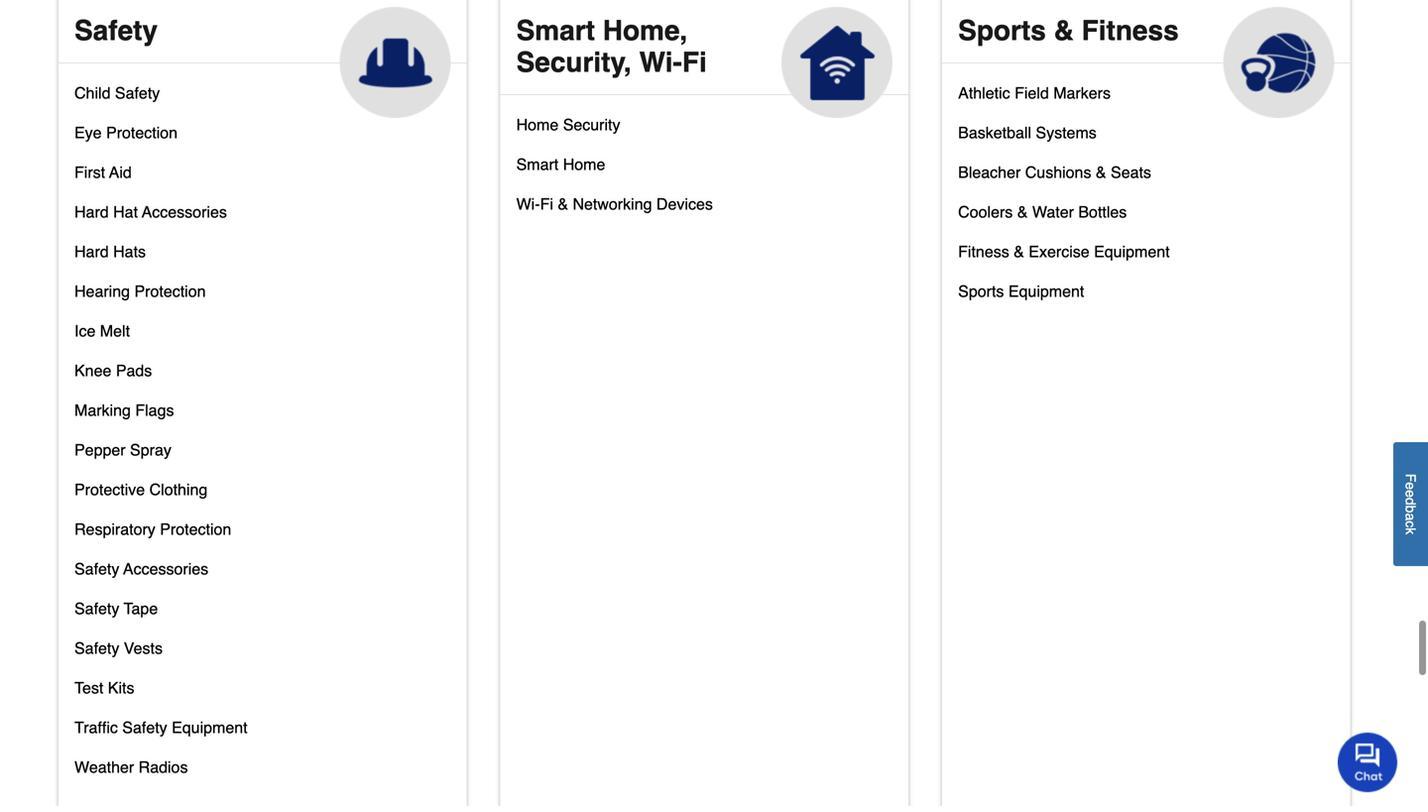 Task type: vqa. For each thing, say whether or not it's contained in the screenshot.
leftmost product
no



Task type: locate. For each thing, give the bounding box(es) containing it.
home
[[516, 115, 559, 134], [563, 155, 605, 174]]

wi- right security,
[[639, 47, 682, 78]]

bleacher
[[958, 163, 1021, 181]]

first aid
[[74, 163, 132, 181]]

protective
[[74, 481, 145, 499]]

hard
[[74, 203, 109, 221], [74, 242, 109, 261]]

sports for sports equipment
[[958, 282, 1004, 301]]

2 vertical spatial protection
[[160, 520, 231, 539]]

0 vertical spatial sports
[[958, 15, 1046, 47]]

safety for safety vests
[[74, 639, 119, 658]]

1 smart from the top
[[516, 15, 595, 47]]

sports equipment link
[[958, 278, 1085, 317]]

e up d
[[1403, 482, 1419, 490]]

0 horizontal spatial fitness
[[958, 242, 1010, 261]]

& left water
[[1018, 203, 1028, 221]]

respiratory protection
[[74, 520, 231, 539]]

water
[[1033, 203, 1074, 221]]

safety up child safety
[[74, 15, 158, 47]]

1 vertical spatial equipment
[[1009, 282, 1085, 301]]

0 vertical spatial fi
[[682, 47, 707, 78]]

test kits
[[74, 679, 134, 697]]

1 vertical spatial wi-
[[516, 195, 540, 213]]

protection for eye protection
[[106, 123, 178, 142]]

hard hats
[[74, 242, 146, 261]]

f e e d b a c k
[[1403, 474, 1419, 535]]

& up sports equipment
[[1014, 242, 1025, 261]]

marking flags
[[74, 401, 174, 420]]

0 vertical spatial equipment
[[1094, 242, 1170, 261]]

0 vertical spatial wi-
[[639, 47, 682, 78]]

wi-fi & networking devices link
[[516, 190, 713, 230]]

0 vertical spatial fitness
[[1082, 15, 1179, 47]]

safety image
[[340, 7, 451, 118]]

2 smart from the top
[[516, 155, 559, 174]]

fitness inside sports & fitness link
[[1082, 15, 1179, 47]]

safety tape
[[74, 600, 158, 618]]

fitness down coolers
[[958, 242, 1010, 261]]

traffic
[[74, 719, 118, 737]]

1 vertical spatial protection
[[134, 282, 206, 301]]

e up b
[[1403, 490, 1419, 498]]

bottles
[[1079, 203, 1127, 221]]

markers
[[1054, 84, 1111, 102]]

traffic safety equipment link
[[74, 714, 248, 754]]

0 vertical spatial protection
[[106, 123, 178, 142]]

0 vertical spatial accessories
[[142, 203, 227, 221]]

sports up athletic
[[958, 15, 1046, 47]]

f e e d b a c k button
[[1394, 442, 1428, 566]]

safety down the safety tape link
[[74, 639, 119, 658]]

clothing
[[149, 481, 208, 499]]

0 vertical spatial home
[[516, 115, 559, 134]]

0 vertical spatial hard
[[74, 203, 109, 221]]

sports down coolers
[[958, 282, 1004, 301]]

e
[[1403, 482, 1419, 490], [1403, 490, 1419, 498]]

flags
[[135, 401, 174, 420]]

equipment
[[1094, 242, 1170, 261], [1009, 282, 1085, 301], [172, 719, 248, 737]]

1 horizontal spatial fitness
[[1082, 15, 1179, 47]]

2 vertical spatial equipment
[[172, 719, 248, 737]]

smart home link
[[516, 151, 605, 190]]

home up the smart home on the left top of page
[[516, 115, 559, 134]]

0 vertical spatial smart
[[516, 15, 595, 47]]

1 horizontal spatial fi
[[682, 47, 707, 78]]

safety accessories link
[[74, 555, 208, 595]]

ice
[[74, 322, 96, 340]]

equipment down the "fitness & exercise equipment" link
[[1009, 282, 1085, 301]]

fi
[[682, 47, 707, 78], [540, 195, 553, 213]]

1 horizontal spatial wi-
[[639, 47, 682, 78]]

hard left the hats
[[74, 242, 109, 261]]

pads
[[116, 362, 152, 380]]

fitness
[[1082, 15, 1179, 47], [958, 242, 1010, 261]]

security
[[563, 115, 620, 134]]

1 sports from the top
[[958, 15, 1046, 47]]

hard for hard hat accessories
[[74, 203, 109, 221]]

knee pads
[[74, 362, 152, 380]]

safety left tape
[[74, 600, 119, 618]]

devices
[[657, 195, 713, 213]]

& for fitness
[[1014, 242, 1025, 261]]

0 horizontal spatial equipment
[[172, 719, 248, 737]]

hard hats link
[[74, 238, 146, 278]]

sports for sports & fitness
[[958, 15, 1046, 47]]

sports equipment
[[958, 282, 1085, 301]]

accessories
[[142, 203, 227, 221], [123, 560, 208, 578]]

c
[[1403, 521, 1419, 528]]

1 vertical spatial fitness
[[958, 242, 1010, 261]]

equipment up radios
[[172, 719, 248, 737]]

accessories right hat
[[142, 203, 227, 221]]

1 e from the top
[[1403, 482, 1419, 490]]

marking flags link
[[74, 397, 174, 436]]

0 horizontal spatial fi
[[540, 195, 553, 213]]

& for coolers
[[1018, 203, 1028, 221]]

1 vertical spatial hard
[[74, 242, 109, 261]]

2 e from the top
[[1403, 490, 1419, 498]]

1 vertical spatial smart
[[516, 155, 559, 174]]

safety down respiratory
[[74, 560, 119, 578]]

wi-fi & networking devices
[[516, 195, 713, 213]]

1 horizontal spatial home
[[563, 155, 605, 174]]

2 hard from the top
[[74, 242, 109, 261]]

2 sports from the top
[[958, 282, 1004, 301]]

accessories down respiratory protection link
[[123, 560, 208, 578]]

ice melt
[[74, 322, 130, 340]]

protection down "clothing" on the bottom of the page
[[160, 520, 231, 539]]

chat invite button image
[[1338, 732, 1399, 793]]

seats
[[1111, 163, 1152, 181]]

home down 'home security' link
[[563, 155, 605, 174]]

1 hard from the top
[[74, 203, 109, 221]]

sports & fitness
[[958, 15, 1179, 47]]

exercise
[[1029, 242, 1090, 261]]

a
[[1403, 513, 1419, 521]]

0 horizontal spatial wi-
[[516, 195, 540, 213]]

smart inside smart home link
[[516, 155, 559, 174]]

& up markers
[[1054, 15, 1074, 47]]

smart
[[516, 15, 595, 47], [516, 155, 559, 174]]

safety
[[74, 15, 158, 47], [115, 84, 160, 102], [74, 560, 119, 578], [74, 600, 119, 618], [74, 639, 119, 658], [122, 719, 167, 737]]

1 vertical spatial sports
[[958, 282, 1004, 301]]

2 horizontal spatial equipment
[[1094, 242, 1170, 261]]

fitness inside the "fitness & exercise equipment" link
[[958, 242, 1010, 261]]

wi- down smart home link at top
[[516, 195, 540, 213]]

protection down the hats
[[134, 282, 206, 301]]

systems
[[1036, 123, 1097, 142]]

eye protection
[[74, 123, 178, 142]]

1 vertical spatial fi
[[540, 195, 553, 213]]

&
[[1054, 15, 1074, 47], [1096, 163, 1107, 181], [558, 195, 568, 213], [1018, 203, 1028, 221], [1014, 242, 1025, 261]]

protection down child safety link
[[106, 123, 178, 142]]

coolers & water bottles
[[958, 203, 1127, 221]]

eye
[[74, 123, 102, 142]]

fitness up markers
[[1082, 15, 1179, 47]]

sports
[[958, 15, 1046, 47], [958, 282, 1004, 301]]

bleacher cushions & seats
[[958, 163, 1152, 181]]

safety for safety accessories
[[74, 560, 119, 578]]

smart left home, in the left top of the page
[[516, 15, 595, 47]]

equipment down bottles
[[1094, 242, 1170, 261]]

smart home, security, wi-fi link
[[501, 0, 909, 118]]

wi- inside the smart home, security, wi-fi
[[639, 47, 682, 78]]

child safety link
[[74, 79, 160, 119]]

hard for hard hats
[[74, 242, 109, 261]]

kits
[[108, 679, 134, 697]]

hard left hat
[[74, 203, 109, 221]]

& for sports
[[1054, 15, 1074, 47]]

smart inside the smart home, security, wi-fi
[[516, 15, 595, 47]]

security,
[[516, 47, 632, 78]]

smart down 'home security' link
[[516, 155, 559, 174]]

pepper spray link
[[74, 436, 171, 476]]

smart home, security, wi-fi
[[516, 15, 707, 78]]



Task type: describe. For each thing, give the bounding box(es) containing it.
b
[[1403, 505, 1419, 513]]

safety vests link
[[74, 635, 163, 674]]

first
[[74, 163, 105, 181]]

coolers & water bottles link
[[958, 198, 1127, 238]]

bleacher cushions & seats link
[[958, 159, 1152, 198]]

safety up weather radios
[[122, 719, 167, 737]]

safety vests
[[74, 639, 163, 658]]

safety up eye protection
[[115, 84, 160, 102]]

smart home, security, wi-fi image
[[782, 7, 893, 118]]

athletic
[[958, 84, 1010, 102]]

hard hat accessories
[[74, 203, 227, 221]]

sports & fitness link
[[943, 0, 1351, 118]]

1 vertical spatial accessories
[[123, 560, 208, 578]]

pepper spray
[[74, 441, 171, 459]]

hearing
[[74, 282, 130, 301]]

basketball systems link
[[958, 119, 1097, 159]]

protective clothing link
[[74, 476, 208, 516]]

spray
[[130, 441, 171, 459]]

test kits link
[[74, 674, 134, 714]]

networking
[[573, 195, 652, 213]]

& left seats
[[1096, 163, 1107, 181]]

weather radios link
[[74, 754, 188, 794]]

first aid link
[[74, 159, 132, 198]]

traffic safety equipment
[[74, 719, 248, 737]]

safety for safety
[[74, 15, 158, 47]]

coolers
[[958, 203, 1013, 221]]

protective clothing
[[74, 481, 208, 499]]

hearing protection link
[[74, 278, 206, 317]]

smart for smart home
[[516, 155, 559, 174]]

hat
[[113, 203, 138, 221]]

ice melt link
[[74, 317, 130, 357]]

home security
[[516, 115, 620, 134]]

1 vertical spatial home
[[563, 155, 605, 174]]

radios
[[139, 758, 188, 777]]

knee
[[74, 362, 111, 380]]

athletic field markers link
[[958, 79, 1111, 119]]

aid
[[109, 163, 132, 181]]

fitness & exercise equipment link
[[958, 238, 1170, 278]]

home,
[[603, 15, 688, 47]]

respiratory protection link
[[74, 516, 231, 555]]

hearing protection
[[74, 282, 206, 301]]

f
[[1403, 474, 1419, 482]]

melt
[[100, 322, 130, 340]]

fitness & exercise equipment
[[958, 242, 1170, 261]]

safety tape link
[[74, 595, 158, 635]]

home security link
[[516, 111, 620, 151]]

basketball
[[958, 123, 1032, 142]]

eye protection link
[[74, 119, 178, 159]]

protection for respiratory protection
[[160, 520, 231, 539]]

weather radios
[[74, 758, 188, 777]]

safety for safety tape
[[74, 600, 119, 618]]

safety link
[[59, 0, 467, 118]]

k
[[1403, 528, 1419, 535]]

fi inside the smart home, security, wi-fi
[[682, 47, 707, 78]]

test
[[74, 679, 104, 697]]

field
[[1015, 84, 1049, 102]]

hard hat accessories link
[[74, 198, 227, 238]]

sports & fitness image
[[1224, 7, 1335, 118]]

marking
[[74, 401, 131, 420]]

pepper
[[74, 441, 126, 459]]

child
[[74, 84, 111, 102]]

athletic field markers
[[958, 84, 1111, 102]]

respiratory
[[74, 520, 156, 539]]

safety accessories
[[74, 560, 208, 578]]

d
[[1403, 498, 1419, 505]]

smart home
[[516, 155, 605, 174]]

0 horizontal spatial home
[[516, 115, 559, 134]]

vests
[[124, 639, 163, 658]]

smart for smart home, security, wi-fi
[[516, 15, 595, 47]]

& down smart home link at top
[[558, 195, 568, 213]]

child safety
[[74, 84, 160, 102]]

basketball systems
[[958, 123, 1097, 142]]

hats
[[113, 242, 146, 261]]

tape
[[124, 600, 158, 618]]

knee pads link
[[74, 357, 152, 397]]

protection for hearing protection
[[134, 282, 206, 301]]

1 horizontal spatial equipment
[[1009, 282, 1085, 301]]

cushions
[[1025, 163, 1092, 181]]



